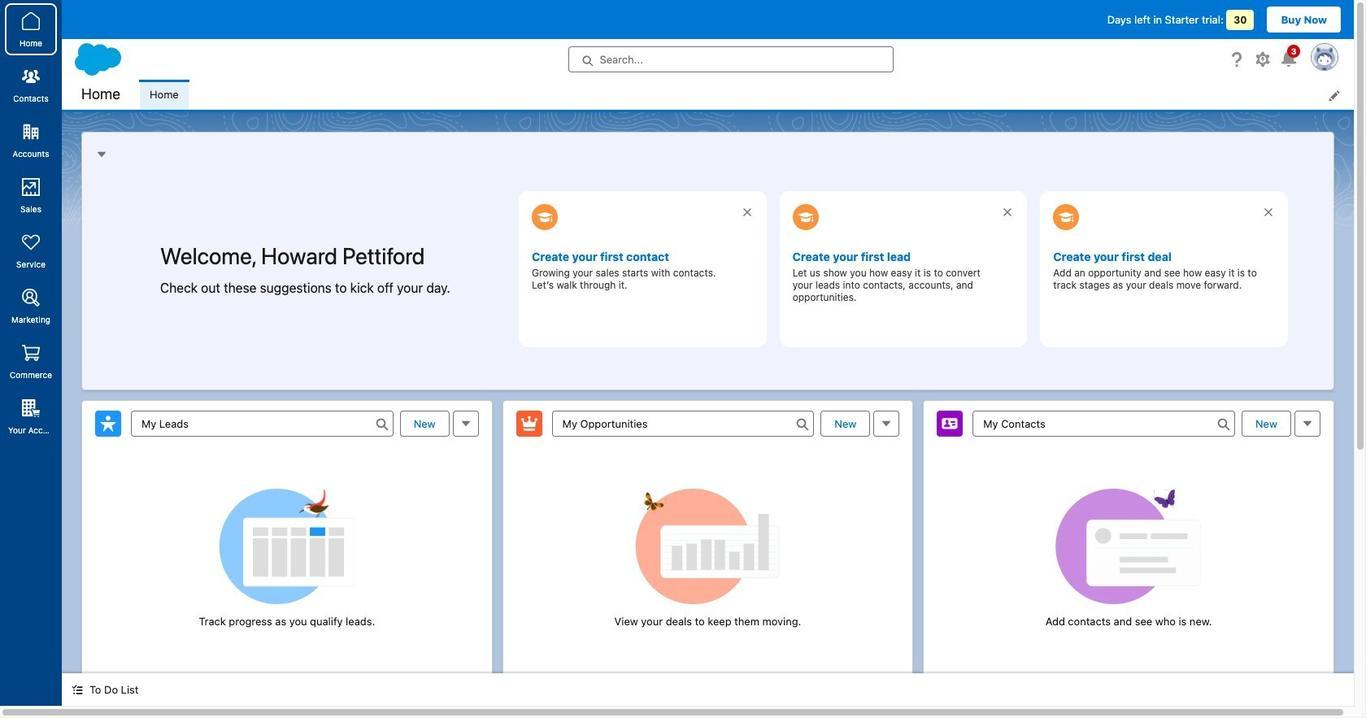 Task type: vqa. For each thing, say whether or not it's contained in the screenshot.
Action image
no



Task type: describe. For each thing, give the bounding box(es) containing it.
Select an Option text field
[[131, 410, 394, 436]]



Task type: locate. For each thing, give the bounding box(es) containing it.
Select an Option text field
[[552, 410, 815, 436]]

text default image
[[72, 684, 83, 696]]

list
[[140, 80, 1354, 110]]



